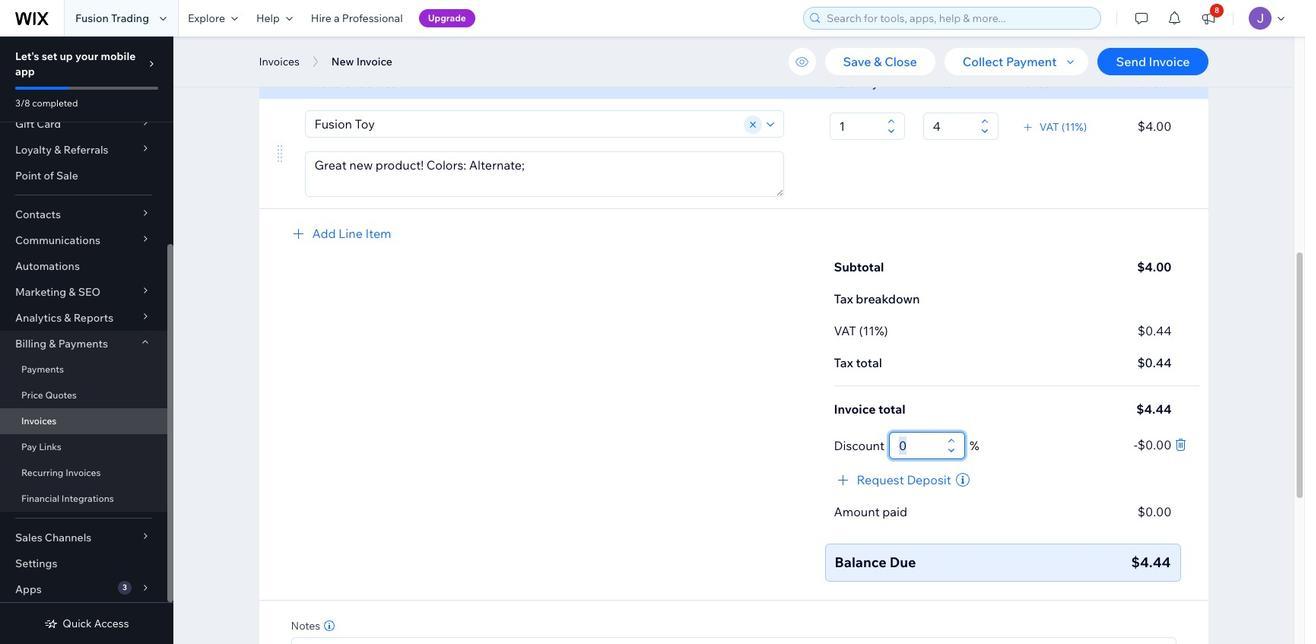 Task type: describe. For each thing, give the bounding box(es) containing it.
save & close button
[[825, 48, 936, 75]]

$0.44 for tax total
[[1138, 355, 1172, 371]]

save & close
[[844, 54, 918, 69]]

card
[[37, 117, 61, 131]]

marketing
[[15, 285, 66, 299]]

billing & payments button
[[0, 331, 167, 357]]

integrations
[[62, 493, 114, 505]]

fusion
[[75, 11, 109, 25]]

channels
[[45, 531, 92, 545]]

point
[[15, 169, 41, 183]]

quick access
[[63, 617, 129, 631]]

collect
[[963, 54, 1004, 69]]

& for billing
[[49, 337, 56, 351]]

invoices for invoices button
[[259, 55, 300, 68]]

recurring invoices
[[21, 467, 101, 479]]

settings link
[[0, 551, 167, 577]]

financial integrations link
[[0, 486, 167, 512]]

loyalty
[[15, 143, 52, 157]]

automations link
[[0, 253, 167, 279]]

-$0.00
[[1134, 437, 1172, 452]]

request deposit button
[[835, 471, 954, 489]]

of
[[44, 169, 54, 183]]

up
[[60, 49, 73, 63]]

request deposit
[[857, 473, 952, 488]]

analytics
[[15, 311, 62, 325]]

upgrade
[[428, 12, 466, 24]]

analytics & reports
[[15, 311, 114, 325]]

send invoice
[[1117, 54, 1191, 69]]

sales channels
[[15, 531, 92, 545]]

tax for tax breakdown
[[835, 291, 854, 307]]

Search for tools, apps, help & more... field
[[823, 8, 1097, 29]]

$4.44 for balance due
[[1132, 554, 1172, 572]]

3/8
[[15, 97, 30, 109]]

Give this invoice a title, e.g., Clothing Purchases or Website Redesign. field
[[296, 23, 1012, 49]]

fusion trading
[[75, 11, 149, 25]]

marketing & seo
[[15, 285, 101, 299]]

referrals
[[64, 143, 109, 157]]

quantity
[[835, 77, 879, 91]]

payments inside 'payments' link
[[21, 364, 64, 375]]

price quotes link
[[0, 383, 167, 409]]

new invoice
[[332, 55, 393, 68]]

notes
[[291, 620, 321, 633]]

upgrade button
[[419, 9, 476, 27]]

price quotes
[[21, 390, 77, 401]]

collect payment button
[[945, 48, 1089, 75]]

send invoice button
[[1099, 48, 1209, 75]]

access
[[94, 617, 129, 631]]

communications button
[[0, 228, 167, 253]]

sales channels button
[[0, 525, 167, 551]]

automations
[[15, 260, 80, 273]]

set
[[42, 49, 57, 63]]

pay links
[[21, 441, 62, 453]]

or
[[346, 77, 357, 91]]

%
[[970, 438, 980, 454]]

invoices for 'invoices' link
[[21, 416, 57, 427]]

new
[[332, 55, 354, 68]]

a
[[334, 11, 340, 25]]

& for loyalty
[[54, 143, 61, 157]]

price for price quotes
[[21, 390, 43, 401]]

8 button
[[1193, 0, 1226, 37]]

line inside button
[[339, 226, 363, 241]]

loyalty & referrals button
[[0, 137, 167, 163]]

1 horizontal spatial (11%)
[[1062, 120, 1088, 134]]

add line item button
[[290, 225, 392, 243]]

& for analytics
[[64, 311, 71, 325]]

analytics & reports button
[[0, 305, 167, 331]]

sidebar element
[[0, 0, 174, 645]]

invoices button
[[252, 50, 307, 73]]

amount
[[835, 505, 880, 520]]

send
[[1117, 54, 1147, 69]]

payments link
[[0, 357, 167, 383]]

seo
[[78, 285, 101, 299]]

tax for tax total
[[835, 355, 854, 371]]

-
[[1134, 437, 1138, 452]]

item
[[366, 226, 392, 241]]

product or service
[[303, 77, 397, 91]]

reports
[[74, 311, 114, 325]]

3
[[123, 583, 127, 593]]

financial integrations
[[21, 493, 114, 505]]

0 vertical spatial vat (11%)
[[1040, 120, 1088, 134]]

let's set up your mobile app
[[15, 49, 136, 78]]

pay
[[21, 441, 37, 453]]

marketing & seo button
[[0, 279, 167, 305]]

recurring invoices link
[[0, 460, 167, 486]]

sale
[[56, 169, 78, 183]]

close
[[885, 54, 918, 69]]

amount paid
[[835, 505, 908, 520]]

& for marketing
[[69, 285, 76, 299]]



Task type: locate. For each thing, give the bounding box(es) containing it.
contacts
[[15, 208, 61, 221]]

total for tax total
[[856, 355, 883, 371]]

1 vertical spatial payments
[[21, 364, 64, 375]]

0 horizontal spatial vat
[[835, 323, 857, 339]]

point of sale
[[15, 169, 78, 183]]

0 horizontal spatial (11%)
[[860, 323, 889, 339]]

financial
[[21, 493, 59, 505]]

None text field
[[835, 113, 883, 139]]

1 $0.44 from the top
[[1138, 323, 1172, 339]]

None text field
[[929, 113, 977, 139], [895, 433, 944, 459], [929, 113, 977, 139], [895, 433, 944, 459]]

professional
[[342, 11, 403, 25]]

app
[[15, 65, 35, 78]]

line down send
[[1124, 77, 1145, 91]]

vat (11%) up tax total
[[835, 323, 889, 339]]

help button
[[247, 0, 302, 37]]

invoice inside send invoice button
[[1150, 54, 1191, 69]]

payments up price quotes
[[21, 364, 64, 375]]

1 horizontal spatial price
[[928, 77, 954, 91]]

1 vertical spatial price
[[21, 390, 43, 401]]

vat up tax total
[[835, 323, 857, 339]]

links
[[39, 441, 62, 453]]

2 $0.00 from the top
[[1138, 505, 1172, 520]]

loyalty & referrals
[[15, 143, 109, 157]]

contacts button
[[0, 202, 167, 228]]

invoice
[[1150, 54, 1191, 69], [357, 55, 393, 68], [835, 402, 876, 417]]

1 vertical spatial vat (11%)
[[835, 323, 889, 339]]

quick
[[63, 617, 92, 631]]

billing & payments
[[15, 337, 108, 351]]

product
[[303, 77, 344, 91]]

& left reports
[[64, 311, 71, 325]]

vat (11%) down taxes
[[1040, 120, 1088, 134]]

communications
[[15, 234, 101, 247]]

price
[[928, 77, 954, 91], [21, 390, 43, 401]]

price inside sidebar element
[[21, 390, 43, 401]]

service
[[359, 77, 397, 91]]

gift card
[[15, 117, 61, 131]]

invoice up service
[[357, 55, 393, 68]]

& inside analytics & reports popup button
[[64, 311, 71, 325]]

2 horizontal spatial invoices
[[259, 55, 300, 68]]

invoices down pay links link
[[66, 467, 101, 479]]

& inside billing & payments popup button
[[49, 337, 56, 351]]

total
[[856, 355, 883, 371], [879, 402, 906, 417]]

paid
[[883, 505, 908, 520]]

new invoice button
[[324, 50, 400, 73]]

mobile
[[101, 49, 136, 63]]

& right save
[[874, 54, 882, 69]]

1 vertical spatial vat
[[835, 323, 857, 339]]

hire
[[311, 11, 332, 25]]

add line item
[[312, 226, 392, 241]]

balance due
[[835, 554, 917, 572]]

vat
[[1040, 120, 1060, 134], [835, 323, 857, 339]]

0 vertical spatial tax
[[835, 291, 854, 307]]

vat (11%) button
[[1022, 120, 1088, 134]]

1 vertical spatial $0.44
[[1138, 355, 1172, 371]]

1 $0.00 from the top
[[1138, 437, 1172, 452]]

price for price
[[928, 77, 954, 91]]

breakdown
[[856, 291, 921, 307]]

1 vertical spatial $0.00
[[1138, 505, 1172, 520]]

$4.00
[[1138, 119, 1172, 134], [1138, 260, 1172, 275]]

payment
[[1007, 54, 1057, 69]]

1 horizontal spatial vat (11%)
[[1040, 120, 1088, 134]]

gift card button
[[0, 111, 167, 137]]

payments down analytics & reports popup button
[[58, 337, 108, 351]]

balance
[[835, 554, 887, 572]]

0 vertical spatial total
[[856, 355, 883, 371]]

1 horizontal spatial vat
[[1040, 120, 1060, 134]]

quick access button
[[44, 617, 129, 631]]

2 tax from the top
[[835, 355, 854, 371]]

vat down taxes
[[1040, 120, 1060, 134]]

hire a professional
[[311, 11, 403, 25]]

1 vertical spatial tax
[[835, 355, 854, 371]]

0 vertical spatial vat
[[1040, 120, 1060, 134]]

tax down subtotal
[[835, 291, 854, 307]]

& right loyalty
[[54, 143, 61, 157]]

total up discount
[[879, 402, 906, 417]]

1 vertical spatial line
[[339, 226, 363, 241]]

Write a description text field
[[306, 152, 784, 196]]

invoices inside button
[[259, 55, 300, 68]]

0 horizontal spatial line
[[339, 226, 363, 241]]

invoice up discount
[[835, 402, 876, 417]]

payments
[[58, 337, 108, 351], [21, 364, 64, 375]]

$4.44 for invoice total
[[1137, 402, 1172, 417]]

& inside marketing & seo "popup button"
[[69, 285, 76, 299]]

2 $0.44 from the top
[[1138, 355, 1172, 371]]

1 horizontal spatial invoice
[[835, 402, 876, 417]]

collect payment
[[963, 54, 1057, 69]]

your
[[75, 49, 98, 63]]

0 horizontal spatial price
[[21, 390, 43, 401]]

0 vertical spatial (11%)
[[1062, 120, 1088, 134]]

invoice for new invoice
[[357, 55, 393, 68]]

1 vertical spatial invoices
[[21, 416, 57, 427]]

0 vertical spatial price
[[928, 77, 954, 91]]

total up invoice total
[[856, 355, 883, 371]]

1 vertical spatial $4.00
[[1138, 260, 1172, 275]]

invoices down help button
[[259, 55, 300, 68]]

line right add on the left top of page
[[339, 226, 363, 241]]

1 tax from the top
[[835, 291, 854, 307]]

payments inside billing & payments popup button
[[58, 337, 108, 351]]

add
[[312, 226, 336, 241]]

hire a professional link
[[302, 0, 412, 37]]

(11%)
[[1062, 120, 1088, 134], [860, 323, 889, 339]]

line total
[[1124, 77, 1172, 91]]

1 $4.00 from the top
[[1138, 119, 1172, 134]]

billing
[[15, 337, 47, 351]]

completed
[[32, 97, 78, 109]]

tax breakdown
[[835, 291, 921, 307]]

0 vertical spatial line
[[1124, 77, 1145, 91]]

& inside loyalty & referrals dropdown button
[[54, 143, 61, 157]]

pay links link
[[0, 435, 167, 460]]

price down save & close button
[[928, 77, 954, 91]]

request
[[857, 473, 905, 488]]

line
[[1124, 77, 1145, 91], [339, 226, 363, 241]]

1 vertical spatial $4.44
[[1132, 554, 1172, 572]]

invoice up total
[[1150, 54, 1191, 69]]

2 $4.00 from the top
[[1138, 260, 1172, 275]]

tax
[[835, 291, 854, 307], [835, 355, 854, 371]]

0 horizontal spatial invoice
[[357, 55, 393, 68]]

deposit
[[907, 473, 952, 488]]

recurring
[[21, 467, 64, 479]]

0 horizontal spatial vat (11%)
[[835, 323, 889, 339]]

invoice for send invoice
[[1150, 54, 1191, 69]]

0 vertical spatial $4.00
[[1138, 119, 1172, 134]]

1 vertical spatial total
[[879, 402, 906, 417]]

1 horizontal spatial invoices
[[66, 467, 101, 479]]

& left seo
[[69, 285, 76, 299]]

1 vertical spatial (11%)
[[860, 323, 889, 339]]

total
[[1148, 77, 1172, 91]]

invoices
[[259, 55, 300, 68], [21, 416, 57, 427], [66, 467, 101, 479]]

& inside save & close button
[[874, 54, 882, 69]]

price left quotes
[[21, 390, 43, 401]]

0 vertical spatial $4.44
[[1137, 402, 1172, 417]]

0 horizontal spatial invoices
[[21, 416, 57, 427]]

0 vertical spatial payments
[[58, 337, 108, 351]]

invoices up pay links
[[21, 416, 57, 427]]

gift
[[15, 117, 34, 131]]

quotes
[[45, 390, 77, 401]]

invoice inside new invoice 'button'
[[357, 55, 393, 68]]

2 horizontal spatial invoice
[[1150, 54, 1191, 69]]

3/8 completed
[[15, 97, 78, 109]]

0 vertical spatial invoices
[[259, 55, 300, 68]]

& for save
[[874, 54, 882, 69]]

total for invoice total
[[879, 402, 906, 417]]

& right the billing
[[49, 337, 56, 351]]

$0.44
[[1138, 323, 1172, 339], [1138, 355, 1172, 371]]

taxes
[[1022, 77, 1050, 91]]

$0.00
[[1138, 437, 1172, 452], [1138, 505, 1172, 520]]

0 vertical spatial $0.00
[[1138, 437, 1172, 452]]

trading
[[111, 11, 149, 25]]

explore
[[188, 11, 225, 25]]

$0.44 for vat (11%)
[[1138, 323, 1172, 339]]

tax up invoice total
[[835, 355, 854, 371]]

tax total
[[835, 355, 883, 371]]

Add an item field
[[310, 111, 742, 137]]

$4.44
[[1137, 402, 1172, 417], [1132, 554, 1172, 572]]

2 vertical spatial invoices
[[66, 467, 101, 479]]

1 horizontal spatial line
[[1124, 77, 1145, 91]]

point of sale link
[[0, 163, 167, 189]]

settings
[[15, 557, 57, 571]]

0 vertical spatial $0.44
[[1138, 323, 1172, 339]]



Task type: vqa. For each thing, say whether or not it's contained in the screenshot.
Price inside Sidebar element
yes



